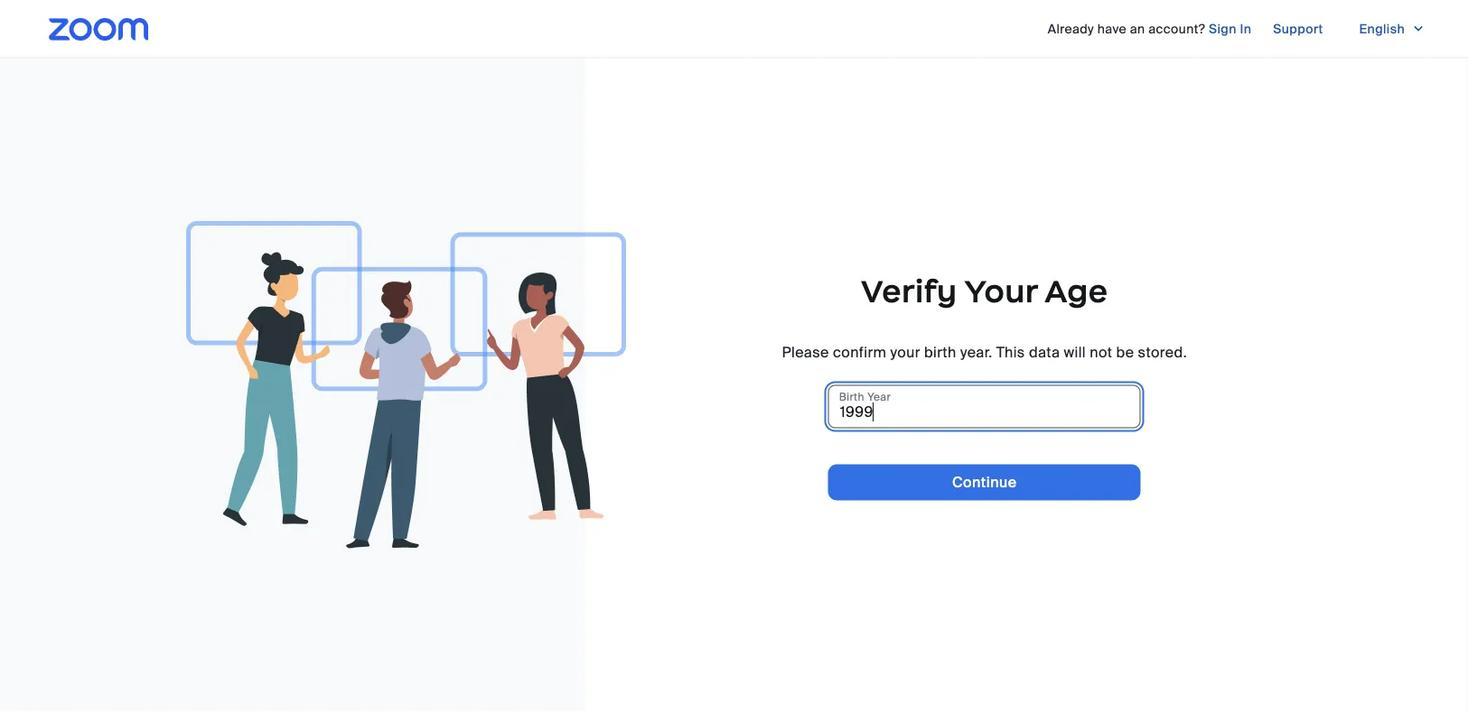 Task type: vqa. For each thing, say whether or not it's contained in the screenshot.
down ICON
yes



Task type: describe. For each thing, give the bounding box(es) containing it.
data
[[1029, 343, 1060, 362]]

year.
[[960, 343, 992, 362]]

have
[[1097, 20, 1127, 37]]

stored.
[[1138, 343, 1187, 362]]

zoom banner image image
[[186, 221, 626, 549]]

birth
[[839, 390, 864, 404]]

down image
[[1412, 20, 1425, 38]]

birth year
[[839, 390, 891, 404]]

account?
[[1148, 20, 1205, 37]]

already have an account? sign in
[[1048, 20, 1251, 37]]

english button
[[1345, 14, 1439, 43]]

continue button
[[828, 465, 1141, 501]]

your
[[964, 271, 1038, 311]]

Birth Year text field
[[828, 385, 1141, 429]]

not
[[1090, 343, 1112, 362]]



Task type: locate. For each thing, give the bounding box(es) containing it.
confirm
[[833, 343, 887, 362]]

an
[[1130, 20, 1145, 37]]

year
[[867, 390, 891, 404]]

already
[[1048, 20, 1094, 37]]

verify your age
[[861, 271, 1108, 311]]

sign in button
[[1209, 14, 1251, 43]]

english
[[1359, 20, 1405, 37]]

support link
[[1273, 14, 1323, 43]]

this
[[996, 343, 1025, 362]]

sign
[[1209, 20, 1237, 37]]

please
[[782, 343, 829, 362]]

zoom logo image
[[49, 18, 148, 41]]

age
[[1045, 271, 1108, 311]]

your
[[890, 343, 920, 362]]

verify
[[861, 271, 957, 311]]

be
[[1116, 343, 1134, 362]]

in
[[1240, 20, 1251, 37]]

support
[[1273, 20, 1323, 37]]

birth
[[924, 343, 956, 362]]

continue
[[952, 473, 1017, 492]]

will
[[1064, 343, 1086, 362]]

please confirm your birth year. this data will not be stored.
[[782, 343, 1187, 362]]



